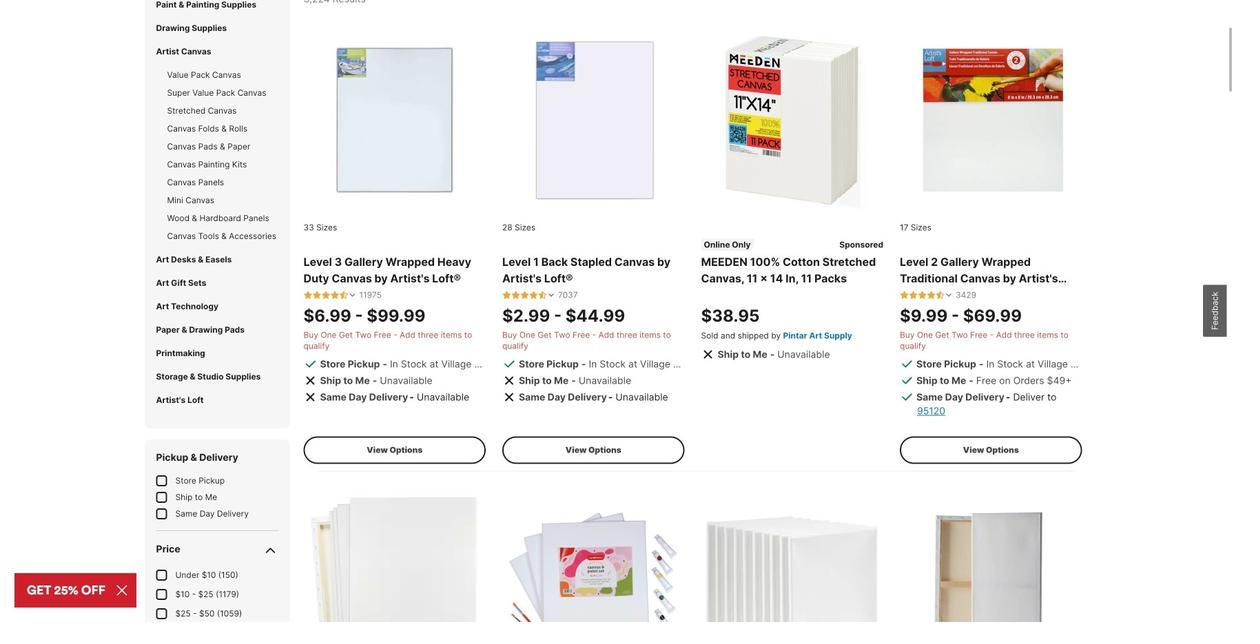 Task type: locate. For each thing, give the bounding box(es) containing it.
2 tabler image from the left
[[339, 291, 348, 300]]

10 pack 8&#x22; x 10&#x22;&#xa0;super value canvas by artist&#x27;s loft&#xae; necessities&#x2122; image
[[701, 494, 883, 622]]

1 horizontal spatial dialog
[[502, 290, 578, 301]]

3 tabler image from the left
[[330, 291, 339, 300]]

4 tabler image from the left
[[502, 291, 511, 300]]

6 tabler image from the left
[[538, 291, 547, 300]]

1 dialog from the left
[[304, 290, 382, 301]]

5 tabler image from the left
[[520, 291, 529, 300]]

tabler image
[[321, 291, 330, 300], [339, 291, 348, 300], [511, 291, 520, 300], [529, 291, 538, 300]]

tabler image
[[304, 291, 313, 300], [313, 291, 321, 300], [330, 291, 339, 300], [502, 291, 511, 300], [520, 291, 529, 300], [538, 291, 547, 300]]

0 horizontal spatial dialog
[[304, 290, 382, 301]]

2 dialog from the left
[[502, 290, 578, 301]]

1 tabler image from the left
[[304, 291, 313, 300]]

dialog
[[304, 290, 382, 301], [502, 290, 578, 301]]

3 tabler image from the left
[[511, 291, 520, 300]]

level 3 gallery wrapped heavy duty canvas by artist&#x27;s loft&#xae; image
[[304, 29, 486, 211]]

1 tabler image from the left
[[321, 291, 330, 300]]



Task type: vqa. For each thing, say whether or not it's contained in the screenshot.
first dialog from the left
yes



Task type: describe. For each thing, give the bounding box(es) containing it.
level 2 gallery wrapped traditional canvas by artist&#x27;s loft&#xae; image
[[900, 29, 1082, 211]]

2 pack value pack&#xa0;canvas by artist&#x27;s loft&#xae; necessities&#x2122; image
[[900, 494, 1082, 622]]

incraftables canvas and paint set for adults. acrylic painting kit with 3 canvases, 3 brushes &#x26; 6 acrylic colors &#x26; palette. art canvas painting kit for kids. premium paint kit for artists &#x26; beginners image
[[502, 494, 685, 622]]

level 1 back stapled canvas by artist&#x27;s loft&#xae; image
[[502, 29, 685, 211]]

meeden 100% cotton stretched canvas, 11 x 14 in, 11 packs image
[[701, 29, 883, 211]]

4 tabler image from the left
[[529, 291, 538, 300]]

5 pack 16&#x22; x 20&#x22;&#xa0;super value canvas by artist&#x27;s loft&#xae; necessities&#x2122; image
[[304, 494, 486, 622]]

dialog for level 3 gallery wrapped heavy duty canvas by artist&#x27;s loft&#xae; image
[[304, 290, 382, 301]]

2 tabler image from the left
[[313, 291, 321, 300]]

dialog for "level 1 back stapled canvas by artist&#x27;s loft&#xae;" image
[[502, 290, 578, 301]]



